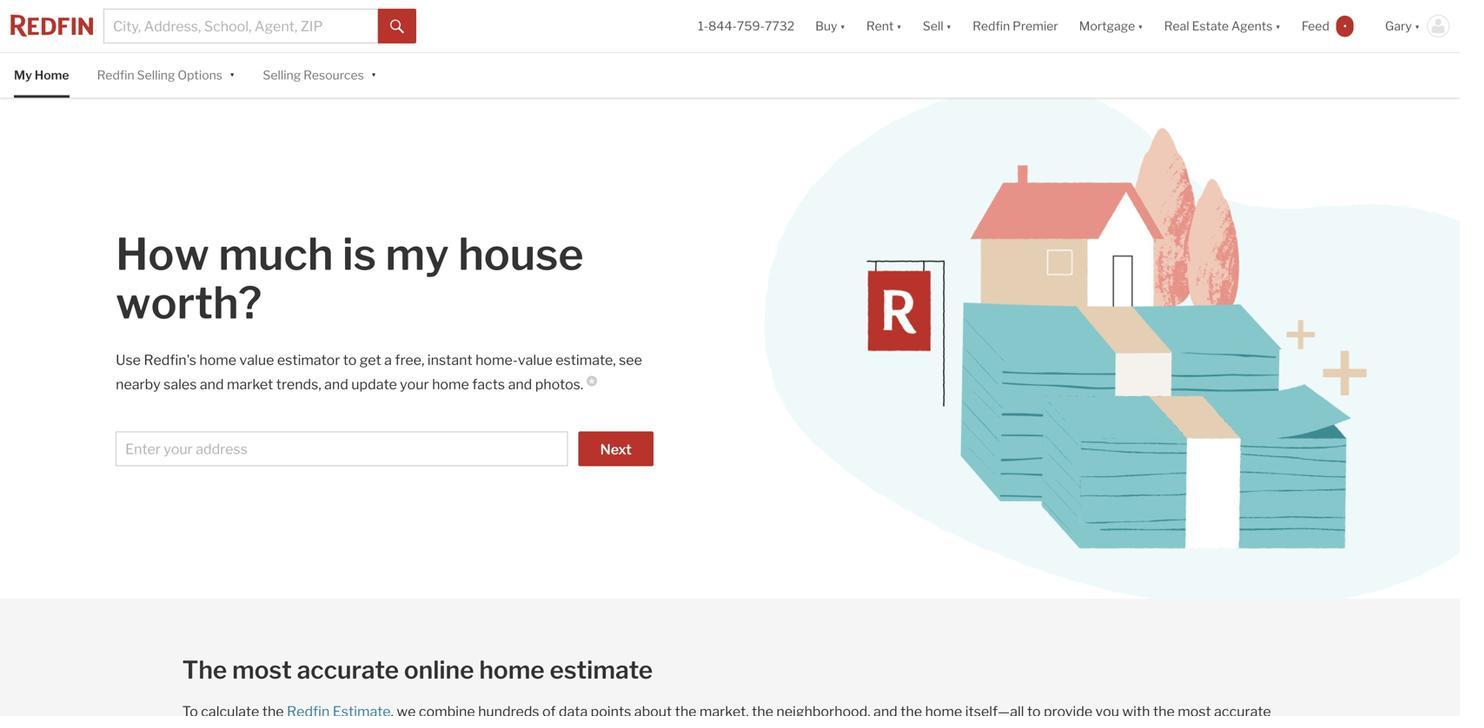 Task type: describe. For each thing, give the bounding box(es) containing it.
2 horizontal spatial home
[[479, 656, 545, 685]]

my
[[14, 68, 32, 83]]

rent
[[867, 19, 894, 33]]

844-
[[709, 19, 737, 33]]

buy ▾
[[816, 19, 846, 33]]

3 and from the left
[[508, 376, 532, 393]]

redfin selling options link
[[97, 53, 223, 98]]

hero banner image
[[739, 98, 1461, 599]]

redfin selling options ▾
[[97, 67, 235, 83]]

real estate agents ▾ link
[[1165, 0, 1281, 52]]

redfin for redfin premier
[[973, 19, 1010, 33]]

estimate,
[[556, 352, 616, 369]]

mortgage
[[1079, 19, 1135, 33]]

1 vertical spatial home
[[432, 376, 469, 393]]

redfin for redfin selling options ▾
[[97, 68, 134, 83]]

house
[[458, 228, 584, 281]]

▾ right the gary
[[1415, 19, 1421, 33]]

2 value from the left
[[518, 352, 553, 369]]

free,
[[395, 352, 425, 369]]

the
[[182, 656, 227, 685]]

7732
[[765, 19, 795, 33]]

1-
[[698, 19, 709, 33]]

▾ right mortgage
[[1138, 19, 1144, 33]]

update
[[351, 376, 397, 393]]

buy
[[816, 19, 838, 33]]

759-
[[737, 19, 765, 33]]

options
[[178, 68, 223, 83]]

redfin premier button
[[962, 0, 1069, 52]]

mortgage ▾ button
[[1069, 0, 1154, 52]]

my home
[[14, 68, 69, 83]]

my
[[385, 228, 449, 281]]

selling resources link
[[263, 53, 364, 98]]

home
[[35, 68, 69, 83]]

gary ▾
[[1386, 19, 1421, 33]]

resources
[[304, 68, 364, 83]]

1-844-759-7732 link
[[698, 19, 795, 33]]

next button
[[579, 432, 654, 467]]

1-844-759-7732
[[698, 19, 795, 33]]

estate
[[1192, 19, 1229, 33]]

sell
[[923, 19, 944, 33]]

submit search image
[[390, 20, 404, 34]]

buy ▾ button
[[805, 0, 856, 52]]

my home link
[[14, 53, 69, 98]]

feed
[[1302, 19, 1330, 33]]

real
[[1165, 19, 1190, 33]]

real estate agents ▾ button
[[1154, 0, 1292, 52]]

how
[[116, 228, 209, 281]]

0 horizontal spatial home
[[199, 352, 237, 369]]

▾ inside redfin selling options ▾
[[229, 67, 235, 81]]



Task type: vqa. For each thing, say whether or not it's contained in the screenshot.
'Rent'
yes



Task type: locate. For each thing, give the bounding box(es) containing it.
sell ▾ button
[[923, 0, 952, 52]]

rent ▾
[[867, 19, 902, 33]]

buy ▾ button
[[816, 0, 846, 52]]

selling inside redfin selling options ▾
[[137, 68, 175, 83]]

online
[[404, 656, 474, 685]]

2 and from the left
[[324, 376, 348, 393]]

home down instant
[[432, 376, 469, 393]]

1 value from the left
[[240, 352, 274, 369]]

redfin's
[[144, 352, 196, 369]]

use
[[116, 352, 141, 369]]

use redfin's home value estimator to get a free, instant home-value estimate, see nearby sales and market trends, and update your home facts and photos.
[[116, 352, 642, 393]]

worth?
[[116, 277, 262, 330]]

rent ▾ button
[[856, 0, 913, 52]]

estimator
[[277, 352, 340, 369]]

redfin left premier
[[973, 19, 1010, 33]]

▾ right resources
[[371, 67, 377, 81]]

▾ right options
[[229, 67, 235, 81]]

redfin inside redfin selling options ▾
[[97, 68, 134, 83]]

Enter your address search field
[[116, 432, 568, 467]]

▾ inside "dropdown button"
[[1276, 19, 1281, 33]]

estimate
[[550, 656, 653, 685]]

premier
[[1013, 19, 1059, 33]]

1 horizontal spatial home
[[432, 376, 469, 393]]

photos.
[[535, 376, 584, 393]]

▾ right the rent
[[897, 19, 902, 33]]

City, Address, School, Agent, ZIP search field
[[103, 9, 378, 43]]

rent ▾ button
[[867, 0, 902, 52]]

a
[[384, 352, 392, 369]]

next
[[600, 441, 632, 458]]

mortgage ▾
[[1079, 19, 1144, 33]]

1 vertical spatial redfin
[[97, 68, 134, 83]]

and right sales
[[200, 376, 224, 393]]

1 horizontal spatial and
[[324, 376, 348, 393]]

redfin inside redfin premier button
[[973, 19, 1010, 33]]

sell ▾
[[923, 19, 952, 33]]

0 horizontal spatial redfin
[[97, 68, 134, 83]]

trends,
[[276, 376, 321, 393]]

see
[[619, 352, 642, 369]]

and down the to
[[324, 376, 348, 393]]

redfin
[[973, 19, 1010, 33], [97, 68, 134, 83]]

redfin premier
[[973, 19, 1059, 33]]

much
[[219, 228, 333, 281]]

selling inside selling resources ▾
[[263, 68, 301, 83]]

to
[[343, 352, 357, 369]]

gary
[[1386, 19, 1412, 33]]

mortgage ▾ button
[[1079, 0, 1144, 52]]

instant
[[428, 352, 473, 369]]

▾ right sell at the right of the page
[[946, 19, 952, 33]]

nearby
[[116, 376, 161, 393]]

2 selling from the left
[[263, 68, 301, 83]]

0 horizontal spatial and
[[200, 376, 224, 393]]

0 vertical spatial home
[[199, 352, 237, 369]]

0 horizontal spatial selling
[[137, 68, 175, 83]]

▾ right buy
[[840, 19, 846, 33]]

agents
[[1232, 19, 1273, 33]]

most
[[232, 656, 292, 685]]

value
[[240, 352, 274, 369], [518, 352, 553, 369]]

▾ right agents on the right top of page
[[1276, 19, 1281, 33]]

value up the photos.
[[518, 352, 553, 369]]

1 horizontal spatial redfin
[[973, 19, 1010, 33]]

is
[[342, 228, 376, 281]]

selling left options
[[137, 68, 175, 83]]

get
[[360, 352, 381, 369]]

1 selling from the left
[[137, 68, 175, 83]]

sales
[[164, 376, 197, 393]]

0 horizontal spatial value
[[240, 352, 274, 369]]

market
[[227, 376, 273, 393]]

1 and from the left
[[200, 376, 224, 393]]

▾ inside selling resources ▾
[[371, 67, 377, 81]]

and
[[200, 376, 224, 393], [324, 376, 348, 393], [508, 376, 532, 393]]

disclaimer image
[[587, 376, 597, 387]]

home-
[[476, 352, 518, 369]]

▾
[[840, 19, 846, 33], [897, 19, 902, 33], [946, 19, 952, 33], [1138, 19, 1144, 33], [1276, 19, 1281, 33], [1415, 19, 1421, 33], [229, 67, 235, 81], [371, 67, 377, 81]]

facts
[[472, 376, 505, 393]]

selling left resources
[[263, 68, 301, 83]]

home
[[199, 352, 237, 369], [432, 376, 469, 393], [479, 656, 545, 685]]

how much is my house worth?
[[116, 228, 584, 330]]

1 horizontal spatial selling
[[263, 68, 301, 83]]

2 horizontal spatial and
[[508, 376, 532, 393]]

selling
[[137, 68, 175, 83], [263, 68, 301, 83]]

real estate agents ▾
[[1165, 19, 1281, 33]]

home right online
[[479, 656, 545, 685]]

•
[[1344, 20, 1347, 32]]

sell ▾ button
[[913, 0, 962, 52]]

accurate
[[297, 656, 399, 685]]

and right facts
[[508, 376, 532, 393]]

selling resources ▾
[[263, 67, 377, 83]]

1 horizontal spatial value
[[518, 352, 553, 369]]

home up market
[[199, 352, 237, 369]]

2 vertical spatial home
[[479, 656, 545, 685]]

0 vertical spatial redfin
[[973, 19, 1010, 33]]

your
[[400, 376, 429, 393]]

the most accurate online home estimate
[[182, 656, 653, 685]]

value up market
[[240, 352, 274, 369]]

redfin right home
[[97, 68, 134, 83]]



